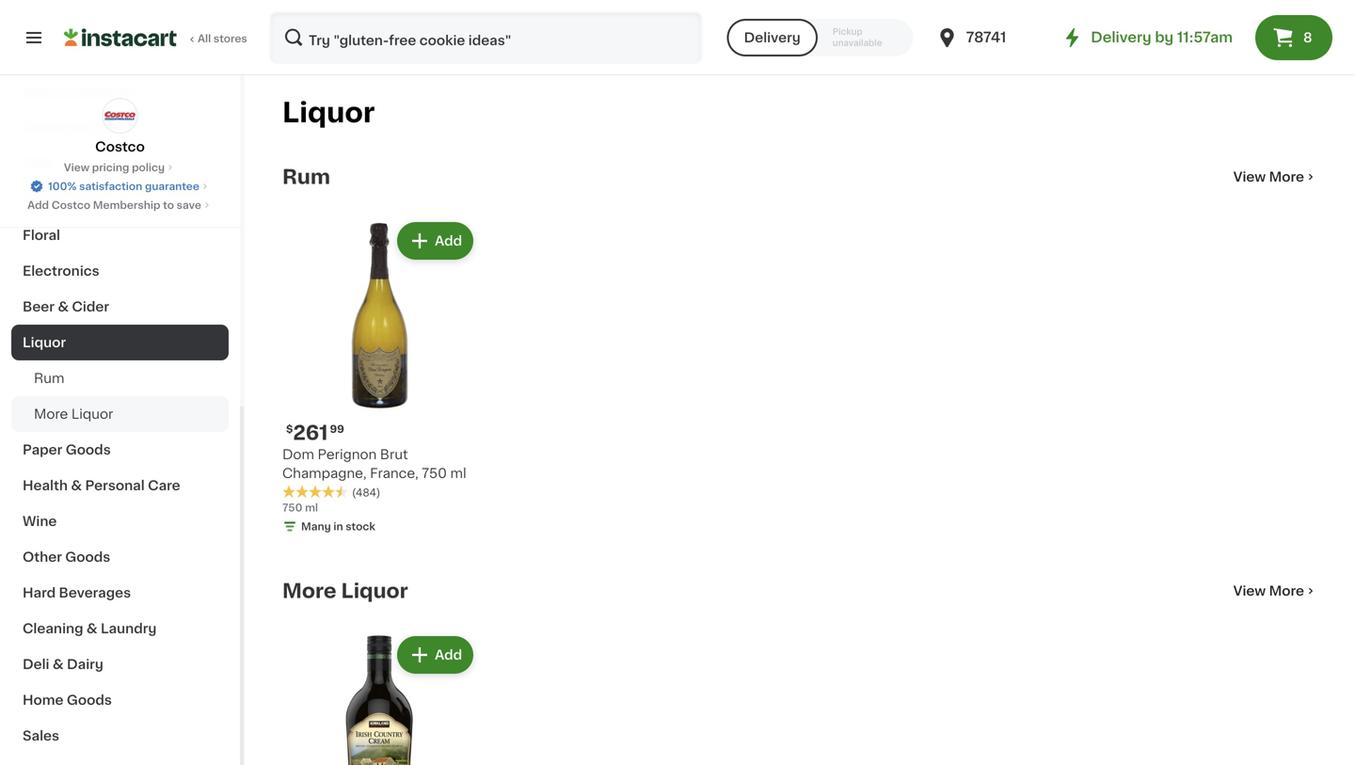 Task type: describe. For each thing, give the bounding box(es) containing it.
view for rum
[[1233, 170, 1266, 184]]

home
[[23, 694, 64, 707]]

8
[[1303, 31, 1312, 44]]

by
[[1155, 31, 1174, 44]]

paper
[[23, 443, 62, 456]]

beer & cider link
[[11, 289, 229, 325]]

floral
[[23, 229, 60, 242]]

(484)
[[352, 488, 380, 498]]

care
[[148, 479, 180, 492]]

100% satisfaction guarantee button
[[29, 175, 211, 194]]

view more link for more liquor
[[1233, 582, 1317, 600]]

sales link
[[11, 718, 229, 754]]

750 ml
[[282, 503, 318, 513]]

1 vertical spatial rum
[[34, 372, 64, 385]]

health
[[23, 479, 68, 492]]

membership
[[93, 200, 160, 210]]

78741
[[966, 31, 1006, 44]]

750 inside dom perignon brut champagne, france, 750 ml
[[422, 467, 447, 480]]

pricing
[[92, 162, 129, 173]]

delivery for delivery by 11:57am
[[1091, 31, 1152, 44]]

costco link
[[95, 98, 145, 156]]

meat & seafood
[[23, 86, 132, 99]]

1 vertical spatial more liquor link
[[282, 580, 408, 602]]

dairy
[[67, 658, 103, 671]]

to
[[163, 200, 174, 210]]

view more for more liquor
[[1233, 584, 1304, 598]]

& for snacks
[[75, 121, 86, 135]]

seafood
[[75, 86, 132, 99]]

deli & dairy
[[23, 658, 103, 671]]

beer
[[23, 300, 55, 313]]

delivery by 11:57am link
[[1061, 26, 1233, 49]]

snacks & candy link
[[11, 110, 229, 146]]

product group for rum
[[282, 218, 477, 538]]

100% satisfaction guarantee
[[48, 181, 199, 192]]

brut
[[380, 448, 408, 461]]

goods for paper goods
[[66, 443, 111, 456]]

paper goods link
[[11, 432, 229, 468]]

deli & dairy link
[[11, 647, 229, 682]]

france,
[[370, 467, 419, 480]]

1 vertical spatial 750
[[282, 503, 302, 513]]

view pricing policy link
[[64, 160, 176, 175]]

satisfaction
[[79, 181, 142, 192]]

dom perignon brut champagne, france, 750 ml
[[282, 448, 466, 480]]

wine
[[23, 515, 57, 528]]

1 vertical spatial costco
[[52, 200, 90, 210]]

delivery by 11:57am
[[1091, 31, 1233, 44]]

guarantee
[[145, 181, 199, 192]]

78741 button
[[936, 11, 1049, 64]]

beer & cider
[[23, 300, 109, 313]]

candy
[[89, 121, 134, 135]]

dom
[[282, 448, 314, 461]]

cleaning & laundry
[[23, 622, 157, 635]]

add button for rum
[[399, 224, 472, 258]]

baby
[[23, 193, 58, 206]]

laundry
[[101, 622, 157, 635]]

add costco membership to save
[[27, 200, 201, 210]]

meat
[[23, 86, 57, 99]]

snacks & candy
[[23, 121, 134, 135]]

100%
[[48, 181, 77, 192]]

99
[[330, 424, 344, 434]]

0 horizontal spatial more liquor link
[[11, 396, 229, 432]]

delivery button
[[727, 19, 818, 56]]

1 horizontal spatial more liquor
[[282, 581, 408, 601]]

all
[[198, 33, 211, 44]]

& for meat
[[61, 86, 72, 99]]

goods for other goods
[[65, 551, 110, 564]]

all stores link
[[64, 11, 248, 64]]

8 button
[[1255, 15, 1333, 60]]

other
[[23, 551, 62, 564]]

0 horizontal spatial more liquor
[[34, 407, 113, 421]]

& for beer
[[58, 300, 69, 313]]

11:57am
[[1177, 31, 1233, 44]]

stores
[[214, 33, 247, 44]]

& for health
[[71, 479, 82, 492]]

personal
[[85, 479, 145, 492]]



Task type: locate. For each thing, give the bounding box(es) containing it.
2 add button from the top
[[399, 638, 472, 672]]

view more
[[1233, 170, 1304, 184], [1233, 584, 1304, 598]]

0 vertical spatial ml
[[450, 467, 466, 480]]

& right deli
[[53, 658, 64, 671]]

ml up many
[[305, 503, 318, 513]]

goods
[[66, 443, 111, 456], [65, 551, 110, 564], [67, 694, 112, 707]]

& for deli
[[53, 658, 64, 671]]

1 horizontal spatial ml
[[450, 467, 466, 480]]

0 horizontal spatial ml
[[305, 503, 318, 513]]

hard beverages
[[23, 586, 131, 599]]

rum link
[[282, 166, 330, 188], [11, 360, 229, 396]]

costco
[[95, 140, 145, 153], [52, 200, 90, 210]]

1 vertical spatial goods
[[65, 551, 110, 564]]

0 horizontal spatial rum
[[34, 372, 64, 385]]

$ 261 99
[[286, 423, 344, 443]]

1 horizontal spatial rum link
[[282, 166, 330, 188]]

health & personal care link
[[11, 468, 229, 503]]

& for cleaning
[[86, 622, 97, 635]]

1 horizontal spatial 750
[[422, 467, 447, 480]]

other goods
[[23, 551, 110, 564]]

view
[[64, 162, 89, 173], [1233, 170, 1266, 184], [1233, 584, 1266, 598]]

baby link
[[11, 182, 229, 217]]

1 horizontal spatial costco
[[95, 140, 145, 153]]

0 vertical spatial add
[[27, 200, 49, 210]]

0 vertical spatial view more
[[1233, 170, 1304, 184]]

0 vertical spatial rum
[[282, 167, 330, 187]]

0 vertical spatial rum link
[[282, 166, 330, 188]]

hard
[[23, 586, 56, 599]]

service type group
[[727, 19, 913, 56]]

1 vertical spatial ml
[[305, 503, 318, 513]]

Search field
[[271, 13, 701, 62]]

ml inside dom perignon brut champagne, france, 750 ml
[[450, 467, 466, 480]]

1 vertical spatial rum link
[[11, 360, 229, 396]]

perignon
[[318, 448, 377, 461]]

add for rum
[[435, 234, 462, 247]]

sales
[[23, 729, 59, 742]]

cleaning & laundry link
[[11, 611, 229, 647]]

1 horizontal spatial more liquor link
[[282, 580, 408, 602]]

750 right france,
[[422, 467, 447, 480]]

0 horizontal spatial delivery
[[744, 31, 801, 44]]

None search field
[[269, 11, 703, 64]]

1 vertical spatial add button
[[399, 638, 472, 672]]

2 view more link from the top
[[1233, 582, 1317, 600]]

& inside 'link'
[[86, 622, 97, 635]]

goods for home goods
[[67, 694, 112, 707]]

& down beverages
[[86, 622, 97, 635]]

261
[[293, 423, 328, 443]]

stock
[[346, 522, 375, 532]]

more liquor
[[34, 407, 113, 421], [282, 581, 408, 601]]

2 vertical spatial goods
[[67, 694, 112, 707]]

home goods link
[[11, 682, 229, 718]]

policy
[[132, 162, 165, 173]]

&
[[61, 86, 72, 99], [75, 121, 86, 135], [58, 300, 69, 313], [71, 479, 82, 492], [86, 622, 97, 635], [53, 658, 64, 671]]

0 vertical spatial more liquor link
[[11, 396, 229, 432]]

other goods link
[[11, 539, 229, 575]]

ml right france,
[[450, 467, 466, 480]]

1 horizontal spatial delivery
[[1091, 31, 1152, 44]]

costco down candy
[[95, 140, 145, 153]]

2 product group from the top
[[282, 632, 477, 765]]

electronics link
[[11, 253, 229, 289]]

& left candy
[[75, 121, 86, 135]]

product group containing 261
[[282, 218, 477, 538]]

1 vertical spatial product group
[[282, 632, 477, 765]]

& right meat
[[61, 86, 72, 99]]

in
[[333, 522, 343, 532]]

costco logo image
[[102, 98, 138, 134]]

1 vertical spatial view more link
[[1233, 582, 1317, 600]]

many in stock
[[301, 522, 375, 532]]

1 vertical spatial add
[[435, 234, 462, 247]]

product group
[[282, 218, 477, 538], [282, 632, 477, 765]]

add button for more liquor
[[399, 638, 472, 672]]

goods down 'dairy'
[[67, 694, 112, 707]]

snacks
[[23, 121, 72, 135]]

goods up the health & personal care
[[66, 443, 111, 456]]

save
[[177, 200, 201, 210]]

2 view more from the top
[[1233, 584, 1304, 598]]

add for more liquor
[[435, 648, 462, 662]]

champagne,
[[282, 467, 367, 480]]

delivery
[[1091, 31, 1152, 44], [744, 31, 801, 44]]

view more for rum
[[1233, 170, 1304, 184]]

0 horizontal spatial 750
[[282, 503, 302, 513]]

750
[[422, 467, 447, 480], [282, 503, 302, 513]]

beverages
[[59, 586, 131, 599]]

add
[[27, 200, 49, 210], [435, 234, 462, 247], [435, 648, 462, 662]]

★★★★★
[[282, 485, 348, 498], [282, 485, 348, 498]]

1 product group from the top
[[282, 218, 477, 538]]

0 vertical spatial 750
[[422, 467, 447, 480]]

& right health
[[71, 479, 82, 492]]

goods inside "link"
[[67, 694, 112, 707]]

more liquor down in at left
[[282, 581, 408, 601]]

1 view more link from the top
[[1233, 168, 1317, 186]]

many
[[301, 522, 331, 532]]

health & personal care
[[23, 479, 180, 492]]

floral link
[[11, 217, 229, 253]]

0 horizontal spatial costco
[[52, 200, 90, 210]]

hard beverages link
[[11, 575, 229, 611]]

view more link for rum
[[1233, 168, 1317, 186]]

0 vertical spatial more liquor
[[34, 407, 113, 421]]

750 up many
[[282, 503, 302, 513]]

0 vertical spatial costco
[[95, 140, 145, 153]]

0 vertical spatial product group
[[282, 218, 477, 538]]

& right beer
[[58, 300, 69, 313]]

view pricing policy
[[64, 162, 165, 173]]

goods up beverages
[[65, 551, 110, 564]]

liquor link
[[11, 325, 229, 360]]

wine link
[[11, 503, 229, 539]]

& inside "link"
[[71, 479, 82, 492]]

cleaning
[[23, 622, 83, 635]]

more liquor link up paper goods
[[11, 396, 229, 432]]

1 horizontal spatial rum
[[282, 167, 330, 187]]

pets
[[23, 157, 53, 170]]

more liquor up paper goods
[[34, 407, 113, 421]]

paper goods
[[23, 443, 111, 456]]

rum
[[282, 167, 330, 187], [34, 372, 64, 385]]

view for more liquor
[[1233, 584, 1266, 598]]

product group for more liquor
[[282, 632, 477, 765]]

1 view more from the top
[[1233, 170, 1304, 184]]

2 vertical spatial add
[[435, 648, 462, 662]]

more liquor link down in at left
[[282, 580, 408, 602]]

add button
[[399, 224, 472, 258], [399, 638, 472, 672]]

all stores
[[198, 33, 247, 44]]

pets link
[[11, 146, 229, 182]]

cider
[[72, 300, 109, 313]]

more
[[1269, 170, 1304, 184], [34, 407, 68, 421], [282, 581, 336, 601], [1269, 584, 1304, 598]]

delivery for delivery
[[744, 31, 801, 44]]

ml
[[450, 467, 466, 480], [305, 503, 318, 513]]

costco down 100%
[[52, 200, 90, 210]]

0 horizontal spatial rum link
[[11, 360, 229, 396]]

delivery inside button
[[744, 31, 801, 44]]

0 vertical spatial view more link
[[1233, 168, 1317, 186]]

1 vertical spatial more liquor
[[282, 581, 408, 601]]

electronics
[[23, 264, 99, 278]]

more liquor link
[[11, 396, 229, 432], [282, 580, 408, 602]]

0 vertical spatial add button
[[399, 224, 472, 258]]

1 add button from the top
[[399, 224, 472, 258]]

home goods
[[23, 694, 112, 707]]

add costco membership to save link
[[27, 198, 213, 213]]

instacart logo image
[[64, 26, 177, 49]]

0 vertical spatial goods
[[66, 443, 111, 456]]

1 vertical spatial view more
[[1233, 584, 1304, 598]]

add inside add costco membership to save link
[[27, 200, 49, 210]]

deli
[[23, 658, 49, 671]]

meat & seafood link
[[11, 74, 229, 110]]

$
[[286, 424, 293, 434]]

product group containing add
[[282, 632, 477, 765]]



Task type: vqa. For each thing, say whether or not it's contained in the screenshot.
More Liquor link to the bottom
yes



